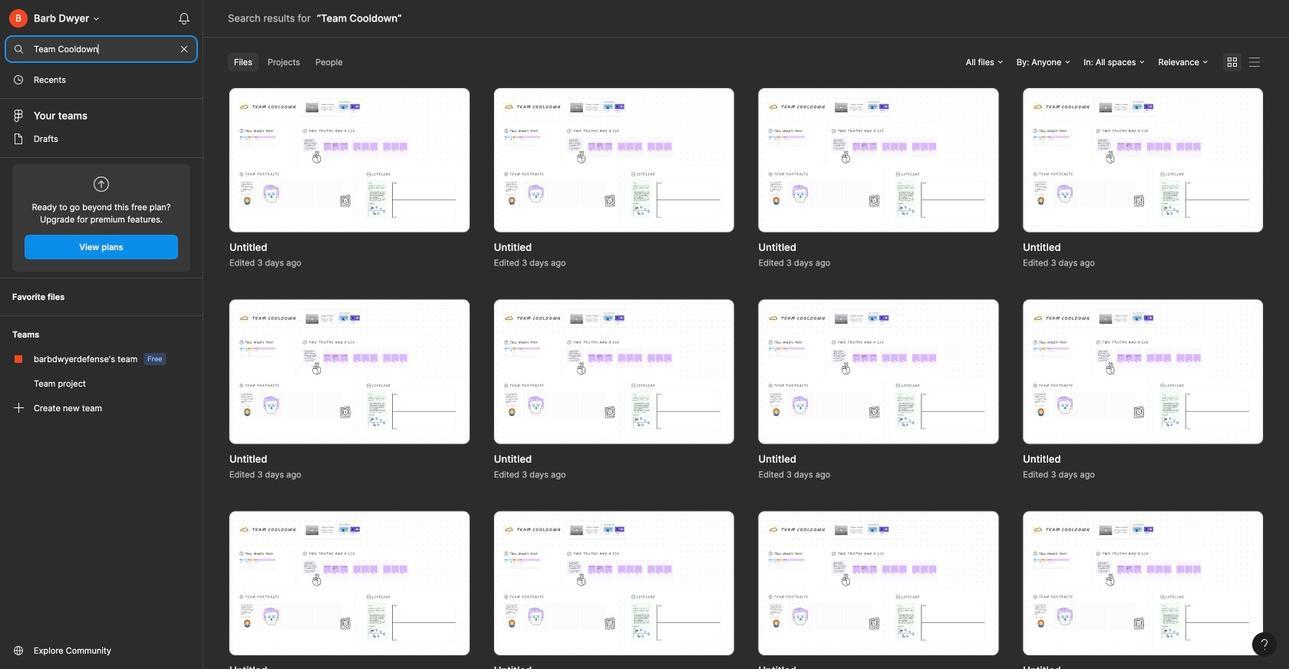 Task type: describe. For each thing, give the bounding box(es) containing it.
community 16 image
[[12, 645, 25, 657]]

x 16 image
[[178, 43, 190, 55]]

recent 16 image
[[12, 74, 25, 86]]



Task type: vqa. For each thing, say whether or not it's contained in the screenshot.
"Ex: A weekly team meeting, starting with an ice breaker" field at the top of the page
no



Task type: locate. For each thing, give the bounding box(es) containing it.
bell 32 image
[[172, 6, 196, 31]]

search 32 image
[[6, 37, 31, 61]]

thumbnail image
[[229, 88, 469, 232], [494, 88, 734, 232], [759, 88, 999, 232], [1023, 88, 1263, 232], [229, 300, 469, 444], [494, 300, 734, 444], [759, 300, 999, 444], [1023, 300, 1263, 444], [229, 511, 469, 655], [494, 511, 734, 655], [759, 511, 999, 655], [1023, 511, 1263, 655]]

None text field
[[34, 43, 104, 55]]

page 16 image
[[12, 133, 25, 145]]

grid
[[205, 88, 1288, 669]]



